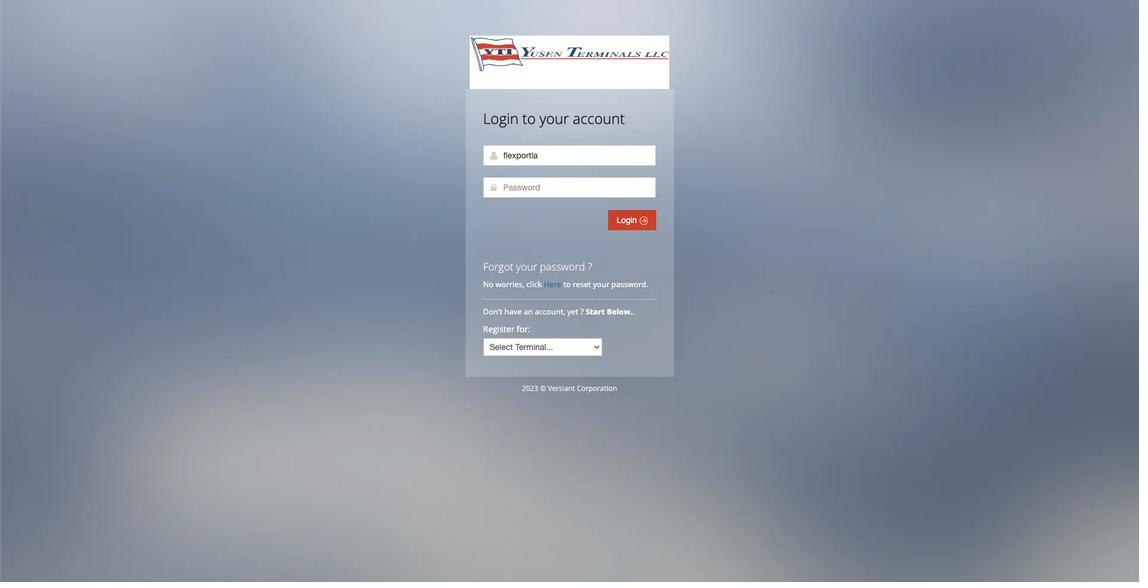 Task type: locate. For each thing, give the bounding box(es) containing it.
login for login to your account
[[483, 109, 519, 128]]

your right reset
[[593, 279, 610, 290]]

2 horizontal spatial your
[[593, 279, 610, 290]]

don't have an account, yet ? start below. .
[[483, 306, 637, 317]]

here
[[544, 279, 561, 290]]

your
[[540, 109, 569, 128], [516, 260, 537, 274], [593, 279, 610, 290]]

0 horizontal spatial to
[[522, 109, 536, 128]]

? up reset
[[588, 260, 592, 274]]

yet
[[567, 306, 578, 317]]

your up username text box
[[540, 109, 569, 128]]

for:
[[517, 324, 530, 335]]

1 vertical spatial your
[[516, 260, 537, 274]]

0 horizontal spatial ?
[[580, 306, 584, 317]]

to right here link on the left
[[563, 279, 571, 290]]

1 vertical spatial ?
[[580, 306, 584, 317]]

?
[[588, 260, 592, 274], [580, 306, 584, 317]]

forgot your password ? no worries, click here to reset your password.
[[483, 260, 648, 290]]

2 vertical spatial your
[[593, 279, 610, 290]]

password.
[[612, 279, 648, 290]]

login to your account
[[483, 109, 625, 128]]

? right yet
[[580, 306, 584, 317]]

account,
[[535, 306, 565, 317]]

0 vertical spatial to
[[522, 109, 536, 128]]

1 horizontal spatial ?
[[588, 260, 592, 274]]

1 horizontal spatial login
[[617, 216, 639, 225]]

to up username text box
[[522, 109, 536, 128]]

login inside button
[[617, 216, 639, 225]]

account
[[573, 109, 625, 128]]

0 vertical spatial your
[[540, 109, 569, 128]]

below.
[[607, 306, 633, 317]]

1 horizontal spatial to
[[563, 279, 571, 290]]

an
[[524, 306, 533, 317]]

versiant
[[548, 384, 575, 394]]

swapright image
[[639, 217, 648, 225]]

register for:
[[483, 324, 530, 335]]

to
[[522, 109, 536, 128], [563, 279, 571, 290]]

0 horizontal spatial login
[[483, 109, 519, 128]]

start
[[586, 306, 605, 317]]

have
[[505, 306, 522, 317]]

0 vertical spatial login
[[483, 109, 519, 128]]

0 horizontal spatial your
[[516, 260, 537, 274]]

0 vertical spatial ?
[[588, 260, 592, 274]]

your up click
[[516, 260, 537, 274]]

©
[[540, 384, 546, 394]]

login
[[483, 109, 519, 128], [617, 216, 639, 225]]

1 vertical spatial to
[[563, 279, 571, 290]]

here link
[[544, 279, 561, 290]]

reset
[[573, 279, 591, 290]]

1 vertical spatial login
[[617, 216, 639, 225]]

password
[[540, 260, 585, 274]]



Task type: describe. For each thing, give the bounding box(es) containing it.
Username text field
[[483, 146, 655, 166]]

? inside forgot your password ? no worries, click here to reset your password.
[[588, 260, 592, 274]]

login button
[[608, 210, 656, 230]]

no
[[483, 279, 494, 290]]

forgot
[[483, 260, 514, 274]]

worries,
[[496, 279, 525, 290]]

corporation
[[577, 384, 617, 394]]

1 horizontal spatial your
[[540, 109, 569, 128]]

login for login
[[617, 216, 639, 225]]

user image
[[489, 151, 499, 160]]

to inside forgot your password ? no worries, click here to reset your password.
[[563, 279, 571, 290]]

register
[[483, 324, 515, 335]]

Password password field
[[483, 178, 655, 198]]

2023
[[522, 384, 538, 394]]

click
[[527, 279, 542, 290]]

2023 © versiant corporation
[[522, 384, 617, 394]]

don't
[[483, 306, 503, 317]]

lock image
[[489, 183, 499, 192]]

.
[[633, 306, 635, 317]]



